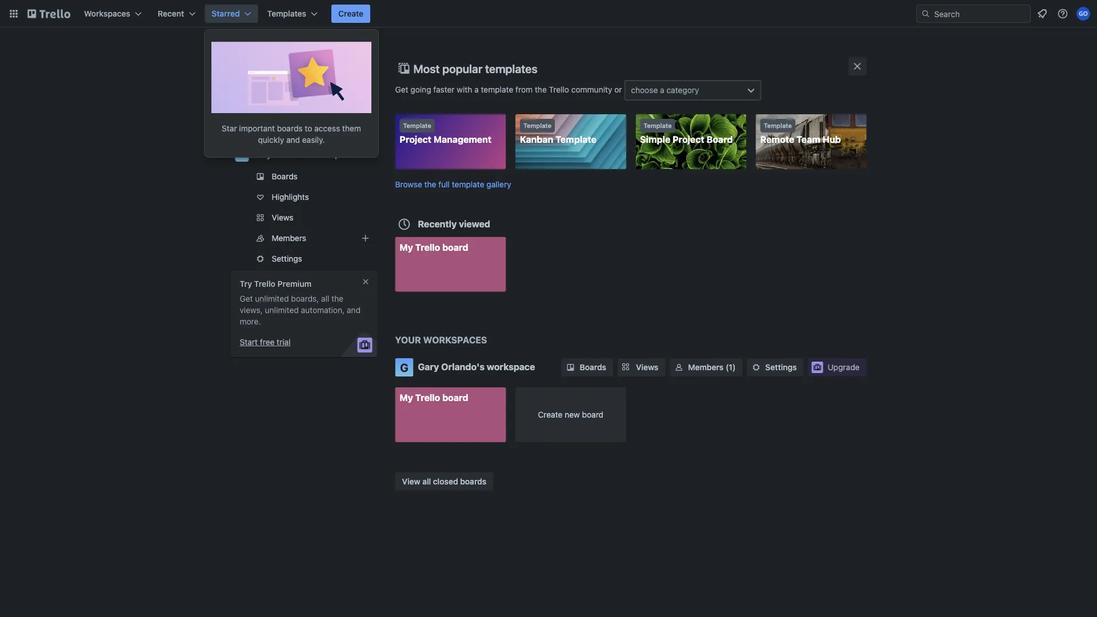 Task type: describe. For each thing, give the bounding box(es) containing it.
0 vertical spatial unlimited
[[255, 294, 289, 303]]

1 vertical spatial views
[[636, 363, 659, 372]]

template remote team hub
[[760, 122, 841, 145]]

home
[[253, 101, 276, 111]]

browse the full template gallery link
[[395, 179, 511, 189]]

project inside template simple project board
[[673, 134, 705, 145]]

access
[[314, 124, 340, 133]]

template for remote
[[764, 122, 792, 129]]

try
[[240, 279, 252, 289]]

automation,
[[301, 305, 345, 315]]

1 vertical spatial g
[[400, 361, 409, 374]]

create a workspace image
[[359, 129, 372, 142]]

them
[[342, 124, 361, 133]]

template project management
[[400, 122, 492, 145]]

get going faster with a template from the trello community or
[[395, 85, 624, 94]]

template for simple
[[644, 122, 672, 129]]

new
[[565, 410, 580, 419]]

view all closed boards
[[402, 477, 487, 486]]

management
[[434, 134, 492, 145]]

templates inside the templates link
[[253, 79, 293, 88]]

with
[[457, 85, 472, 94]]

view all closed boards button
[[395, 472, 493, 491]]

template for kanban
[[523, 122, 552, 129]]

all inside try trello premium get unlimited boards, all the views, unlimited automation, and more.
[[321, 294, 329, 303]]

board for second my trello board "link" from the top
[[442, 392, 468, 403]]

starred button
[[205, 5, 258, 23]]

my trello board for second my trello board "link" from the top
[[400, 392, 468, 403]]

gallery
[[487, 179, 511, 189]]

browse
[[395, 179, 422, 189]]

your
[[395, 335, 421, 345]]

gary orlando (garyorlando) image
[[1077, 7, 1090, 21]]

view
[[402, 477, 420, 486]]

template board image
[[235, 77, 249, 90]]

members (1)
[[688, 363, 736, 372]]

upgrade
[[828, 363, 860, 372]]

my for second my trello board "link" from the top
[[400, 392, 413, 403]]

0 horizontal spatial orlando's
[[273, 150, 310, 159]]

easily.
[[302, 135, 325, 145]]

more.
[[240, 317, 261, 326]]

trello inside try trello premium get unlimited boards, all the views, unlimited automation, and more.
[[254, 279, 275, 289]]

trial
[[277, 337, 291, 347]]

workspaces
[[423, 335, 487, 345]]

popular
[[442, 62, 483, 75]]

or
[[614, 85, 622, 94]]

templates inside templates popup button
[[267, 9, 306, 18]]

2 sm image from the left
[[751, 362, 762, 373]]

going
[[411, 85, 431, 94]]

create button
[[331, 5, 370, 23]]

templates
[[485, 62, 538, 75]]

0 vertical spatial views link
[[231, 209, 377, 227]]

community
[[571, 85, 612, 94]]

recently
[[418, 218, 457, 229]]

star
[[222, 124, 237, 133]]

1 vertical spatial unlimited
[[265, 305, 299, 315]]

0 vertical spatial workspace
[[312, 150, 353, 159]]

1 horizontal spatial gary
[[418, 361, 439, 372]]

home image
[[235, 99, 249, 113]]

members for members
[[272, 233, 306, 243]]

boards link for highlights
[[231, 167, 377, 186]]

1 vertical spatial template
[[452, 179, 484, 189]]

(1)
[[726, 363, 736, 372]]

0 vertical spatial boards link
[[231, 50, 377, 71]]

team
[[797, 134, 821, 145]]

boards inside star important boards to access them quickly and easily.
[[277, 124, 303, 133]]

choose a category
[[631, 85, 699, 95]]

template kanban template
[[520, 122, 597, 145]]

most popular templates
[[413, 62, 538, 75]]

recently viewed
[[418, 218, 490, 229]]

views,
[[240, 305, 263, 315]]

premium
[[277, 279, 312, 289]]

2 vertical spatial board
[[582, 410, 604, 419]]

0 notifications image
[[1036, 7, 1049, 21]]

boards inside button
[[460, 477, 487, 486]]

boards for views
[[580, 363, 606, 372]]

back to home image
[[27, 5, 70, 23]]

try trello premium get unlimited boards, all the views, unlimited automation, and more.
[[240, 279, 361, 326]]

add image
[[359, 231, 372, 245]]

1 my trello board link from the top
[[395, 237, 506, 292]]

get inside try trello premium get unlimited boards, all the views, unlimited automation, and more.
[[240, 294, 253, 303]]

remote
[[760, 134, 795, 145]]

start
[[240, 337, 258, 347]]

0 horizontal spatial views
[[272, 213, 294, 222]]

kanban
[[520, 134, 553, 145]]

boards link for views
[[562, 358, 613, 377]]

full
[[439, 179, 450, 189]]

the for try trello premium get unlimited boards, all the views, unlimited automation, and more.
[[331, 294, 343, 303]]

viewed
[[459, 218, 490, 229]]

primary element
[[0, 0, 1097, 27]]

highlights link
[[231, 188, 377, 206]]

templates button
[[260, 5, 325, 23]]

board image
[[235, 54, 249, 67]]

start free trial
[[240, 337, 291, 347]]



Task type: vqa. For each thing, say whether or not it's contained in the screenshot.
a to the right
yes



Task type: locate. For each thing, give the bounding box(es) containing it.
1 horizontal spatial create
[[538, 410, 563, 419]]

members
[[272, 233, 306, 243], [688, 363, 724, 372]]

and right automation,
[[347, 305, 361, 315]]

template right full
[[452, 179, 484, 189]]

all right 'view' on the left bottom of page
[[422, 477, 431, 486]]

the right from
[[535, 85, 547, 94]]

the up automation,
[[331, 294, 343, 303]]

a
[[474, 85, 479, 94], [660, 85, 664, 95]]

0 vertical spatial g
[[239, 150, 245, 159]]

template inside template simple project board
[[644, 122, 672, 129]]

1 horizontal spatial members
[[688, 363, 724, 372]]

boards right closed
[[460, 477, 487, 486]]

members down highlights
[[272, 233, 306, 243]]

project
[[400, 134, 432, 145], [673, 134, 705, 145]]

important
[[239, 124, 275, 133]]

views link
[[231, 209, 377, 227], [618, 358, 665, 377]]

2 project from the left
[[673, 134, 705, 145]]

0 horizontal spatial all
[[321, 294, 329, 303]]

0 horizontal spatial g
[[239, 150, 245, 159]]

0 vertical spatial views
[[272, 213, 294, 222]]

1 vertical spatial members
[[688, 363, 724, 372]]

settings
[[272, 254, 302, 263], [765, 363, 797, 372]]

0 vertical spatial boards
[[277, 124, 303, 133]]

1 project from the left
[[400, 134, 432, 145]]

recent button
[[151, 5, 202, 23]]

1 vertical spatial settings link
[[747, 358, 804, 377]]

all up automation,
[[321, 294, 329, 303]]

1 horizontal spatial a
[[660, 85, 664, 95]]

0 horizontal spatial project
[[400, 134, 432, 145]]

boards left to
[[277, 124, 303, 133]]

all inside view all closed boards button
[[422, 477, 431, 486]]

orlando's down the workspaces
[[441, 361, 485, 372]]

template down going
[[403, 122, 431, 129]]

workspaces
[[84, 9, 130, 18], [237, 131, 279, 139]]

orlando's
[[273, 150, 310, 159], [441, 361, 485, 372]]

template right kanban
[[556, 134, 597, 145]]

templates
[[267, 9, 306, 18], [253, 79, 293, 88]]

settings link right (1)
[[747, 358, 804, 377]]

1 vertical spatial gary orlando's workspace
[[418, 361, 535, 372]]

boards up highlights
[[272, 172, 298, 181]]

create for create
[[338, 9, 364, 18]]

0 horizontal spatial sm image
[[673, 362, 685, 373]]

g down your
[[400, 361, 409, 374]]

1 vertical spatial all
[[422, 477, 431, 486]]

and inside try trello premium get unlimited boards, all the views, unlimited automation, and more.
[[347, 305, 361, 315]]

sm image
[[565, 362, 576, 373]]

the for get going faster with a template from the trello community or
[[535, 85, 547, 94]]

2 my from the top
[[400, 392, 413, 403]]

0 vertical spatial orlando's
[[273, 150, 310, 159]]

1 vertical spatial my
[[400, 392, 413, 403]]

gary down your workspaces
[[418, 361, 439, 372]]

a right with
[[474, 85, 479, 94]]

closed
[[433, 477, 458, 486]]

the
[[535, 85, 547, 94], [424, 179, 436, 189], [331, 294, 343, 303]]

0 vertical spatial and
[[286, 135, 300, 145]]

create inside button
[[338, 9, 364, 18]]

from
[[516, 85, 533, 94]]

get up views,
[[240, 294, 253, 303]]

sm image
[[673, 362, 685, 373], [751, 362, 762, 373]]

simple
[[640, 134, 671, 145]]

1 horizontal spatial views
[[636, 363, 659, 372]]

0 horizontal spatial views link
[[231, 209, 377, 227]]

0 vertical spatial gary
[[253, 150, 271, 159]]

unlimited
[[255, 294, 289, 303], [265, 305, 299, 315]]

1 vertical spatial templates
[[253, 79, 293, 88]]

1 horizontal spatial settings
[[765, 363, 797, 372]]

1 horizontal spatial g
[[400, 361, 409, 374]]

Search field
[[930, 5, 1030, 22]]

2 vertical spatial boards link
[[562, 358, 613, 377]]

unlimited up views,
[[255, 294, 289, 303]]

sm image right (1)
[[751, 362, 762, 373]]

all
[[321, 294, 329, 303], [422, 477, 431, 486]]

template for project
[[403, 122, 431, 129]]

0 vertical spatial my trello board link
[[395, 237, 506, 292]]

1 horizontal spatial orlando's
[[441, 361, 485, 372]]

template inside template remote team hub
[[764, 122, 792, 129]]

0 vertical spatial get
[[395, 85, 408, 94]]

gary down quickly on the left top
[[253, 150, 271, 159]]

template up remote on the right top of page
[[764, 122, 792, 129]]

a right choose
[[660, 85, 664, 95]]

my
[[400, 242, 413, 253], [400, 392, 413, 403]]

project inside template project management
[[400, 134, 432, 145]]

g down important
[[239, 150, 245, 159]]

1 vertical spatial create
[[538, 410, 563, 419]]

0 vertical spatial all
[[321, 294, 329, 303]]

1 horizontal spatial the
[[424, 179, 436, 189]]

boards right sm image
[[580, 363, 606, 372]]

1 horizontal spatial workspaces
[[237, 131, 279, 139]]

templates link
[[231, 73, 377, 94]]

and
[[286, 135, 300, 145], [347, 305, 361, 315]]

start free trial button
[[240, 337, 291, 348]]

settings link down members 'link'
[[231, 250, 377, 268]]

boards for highlights
[[272, 172, 298, 181]]

settings link
[[231, 250, 377, 268], [747, 358, 804, 377]]

template simple project board
[[640, 122, 733, 145]]

template down templates
[[481, 85, 513, 94]]

1 horizontal spatial get
[[395, 85, 408, 94]]

1 vertical spatial workspaces
[[237, 131, 279, 139]]

template
[[403, 122, 431, 129], [523, 122, 552, 129], [644, 122, 672, 129], [764, 122, 792, 129], [556, 134, 597, 145]]

0 horizontal spatial gary orlando's workspace
[[253, 150, 353, 159]]

upgrade button
[[808, 358, 867, 377]]

1 horizontal spatial views link
[[618, 358, 665, 377]]

orlando's down star important boards to access them quickly and easily.
[[273, 150, 310, 159]]

get left going
[[395, 85, 408, 94]]

1 vertical spatial boards
[[272, 172, 298, 181]]

2 horizontal spatial the
[[535, 85, 547, 94]]

star important boards to access them quickly and easily.
[[222, 124, 361, 145]]

1 vertical spatial settings
[[765, 363, 797, 372]]

0 horizontal spatial get
[[240, 294, 253, 303]]

most
[[413, 62, 440, 75]]

the inside try trello premium get unlimited boards, all the views, unlimited automation, and more.
[[331, 294, 343, 303]]

template inside template project management
[[403, 122, 431, 129]]

board
[[442, 242, 468, 253], [442, 392, 468, 403], [582, 410, 604, 419]]

trello
[[549, 85, 569, 94], [415, 242, 440, 253], [254, 279, 275, 289], [415, 392, 440, 403]]

0 vertical spatial gary orlando's workspace
[[253, 150, 353, 159]]

1 vertical spatial boards
[[460, 477, 487, 486]]

0 horizontal spatial workspace
[[312, 150, 353, 159]]

0 vertical spatial my
[[400, 242, 413, 253]]

and left easily.
[[286, 135, 300, 145]]

board for 1st my trello board "link" from the top of the page
[[442, 242, 468, 253]]

0 vertical spatial board
[[442, 242, 468, 253]]

project up browse on the top of page
[[400, 134, 432, 145]]

1 vertical spatial my trello board link
[[395, 387, 506, 442]]

settings right (1)
[[765, 363, 797, 372]]

settings up premium
[[272, 254, 302, 263]]

board
[[707, 134, 733, 145]]

2 vertical spatial the
[[331, 294, 343, 303]]

templates right starred "dropdown button"
[[267, 9, 306, 18]]

gary orlando's workspace down the workspaces
[[418, 361, 535, 372]]

members link
[[231, 229, 377, 247]]

0 vertical spatial settings
[[272, 254, 302, 263]]

1 horizontal spatial gary orlando's workspace
[[418, 361, 535, 372]]

members inside 'link'
[[272, 233, 306, 243]]

quickly
[[258, 135, 284, 145]]

the left full
[[424, 179, 436, 189]]

my trello board link
[[395, 237, 506, 292], [395, 387, 506, 442]]

workspaces inside dropdown button
[[84, 9, 130, 18]]

boards right board icon
[[253, 56, 280, 65]]

create new board
[[538, 410, 604, 419]]

boards link
[[231, 50, 377, 71], [231, 167, 377, 186], [562, 358, 613, 377]]

1 horizontal spatial sm image
[[751, 362, 762, 373]]

my trello board
[[400, 242, 468, 253], [400, 392, 468, 403]]

highlights
[[272, 192, 309, 202]]

0 horizontal spatial members
[[272, 233, 306, 243]]

1 horizontal spatial boards
[[460, 477, 487, 486]]

1 vertical spatial boards link
[[231, 167, 377, 186]]

1 vertical spatial the
[[424, 179, 436, 189]]

0 horizontal spatial create
[[338, 9, 364, 18]]

1 horizontal spatial all
[[422, 477, 431, 486]]

boards link up the templates link
[[231, 50, 377, 71]]

members left (1)
[[688, 363, 724, 372]]

0 vertical spatial members
[[272, 233, 306, 243]]

0 vertical spatial create
[[338, 9, 364, 18]]

1 vertical spatial workspace
[[487, 361, 535, 372]]

0 horizontal spatial gary
[[253, 150, 271, 159]]

boards link up new
[[562, 358, 613, 377]]

boards,
[[291, 294, 319, 303]]

templates up home
[[253, 79, 293, 88]]

2 vertical spatial boards
[[580, 363, 606, 372]]

boards
[[253, 56, 280, 65], [272, 172, 298, 181], [580, 363, 606, 372]]

views
[[272, 213, 294, 222], [636, 363, 659, 372]]

1 vertical spatial orlando's
[[441, 361, 485, 372]]

0 horizontal spatial workspaces
[[84, 9, 130, 18]]

to
[[305, 124, 312, 133]]

gary
[[253, 150, 271, 159], [418, 361, 439, 372]]

2 my trello board link from the top
[[395, 387, 506, 442]]

recent
[[158, 9, 184, 18]]

faster
[[433, 85, 455, 94]]

0 vertical spatial my trello board
[[400, 242, 468, 253]]

workspace
[[312, 150, 353, 159], [487, 361, 535, 372]]

browse the full template gallery
[[395, 179, 511, 189]]

0 horizontal spatial boards
[[277, 124, 303, 133]]

workspaces button
[[77, 5, 149, 23]]

search image
[[921, 9, 930, 18]]

0 horizontal spatial and
[[286, 135, 300, 145]]

1 vertical spatial board
[[442, 392, 468, 403]]

0 vertical spatial the
[[535, 85, 547, 94]]

1 horizontal spatial project
[[673, 134, 705, 145]]

project left board
[[673, 134, 705, 145]]

g
[[239, 150, 245, 159], [400, 361, 409, 374]]

0 vertical spatial settings link
[[231, 250, 377, 268]]

unlimited down "boards,"
[[265, 305, 299, 315]]

my for 1st my trello board "link" from the top of the page
[[400, 242, 413, 253]]

open information menu image
[[1057, 8, 1069, 19]]

members for members (1)
[[688, 363, 724, 372]]

create for create new board
[[538, 410, 563, 419]]

0 vertical spatial boards
[[253, 56, 280, 65]]

0 horizontal spatial a
[[474, 85, 479, 94]]

1 horizontal spatial settings link
[[747, 358, 804, 377]]

template
[[481, 85, 513, 94], [452, 179, 484, 189]]

0 horizontal spatial settings
[[272, 254, 302, 263]]

1 horizontal spatial workspace
[[487, 361, 535, 372]]

1 my from the top
[[400, 242, 413, 253]]

1 vertical spatial and
[[347, 305, 361, 315]]

1 horizontal spatial and
[[347, 305, 361, 315]]

1 vertical spatial get
[[240, 294, 253, 303]]

sm image left members (1)
[[673, 362, 685, 373]]

0 vertical spatial template
[[481, 85, 513, 94]]

1 sm image from the left
[[673, 362, 685, 373]]

create
[[338, 9, 364, 18], [538, 410, 563, 419]]

boards link up highlights 'link'
[[231, 167, 377, 186]]

gary orlando's workspace down easily.
[[253, 150, 353, 159]]

2 my trello board from the top
[[400, 392, 468, 403]]

free
[[260, 337, 275, 347]]

0 horizontal spatial settings link
[[231, 250, 377, 268]]

template up the simple
[[644, 122, 672, 129]]

boards
[[277, 124, 303, 133], [460, 477, 487, 486]]

0 horizontal spatial the
[[331, 294, 343, 303]]

home link
[[231, 96, 377, 117]]

hub
[[823, 134, 841, 145]]

1 vertical spatial my trello board
[[400, 392, 468, 403]]

your workspaces
[[395, 335, 487, 345]]

starred
[[212, 9, 240, 18]]

category
[[667, 85, 699, 95]]

gary orlando's workspace
[[253, 150, 353, 159], [418, 361, 535, 372]]

get
[[395, 85, 408, 94], [240, 294, 253, 303]]

1 vertical spatial gary
[[418, 361, 439, 372]]

0 vertical spatial templates
[[267, 9, 306, 18]]

my trello board for 1st my trello board "link" from the top of the page
[[400, 242, 468, 253]]

starred board image
[[211, 37, 371, 113]]

0 vertical spatial workspaces
[[84, 9, 130, 18]]

1 vertical spatial views link
[[618, 358, 665, 377]]

and inside star important boards to access them quickly and easily.
[[286, 135, 300, 145]]

template up kanban
[[523, 122, 552, 129]]

1 my trello board from the top
[[400, 242, 468, 253]]

choose
[[631, 85, 658, 95]]



